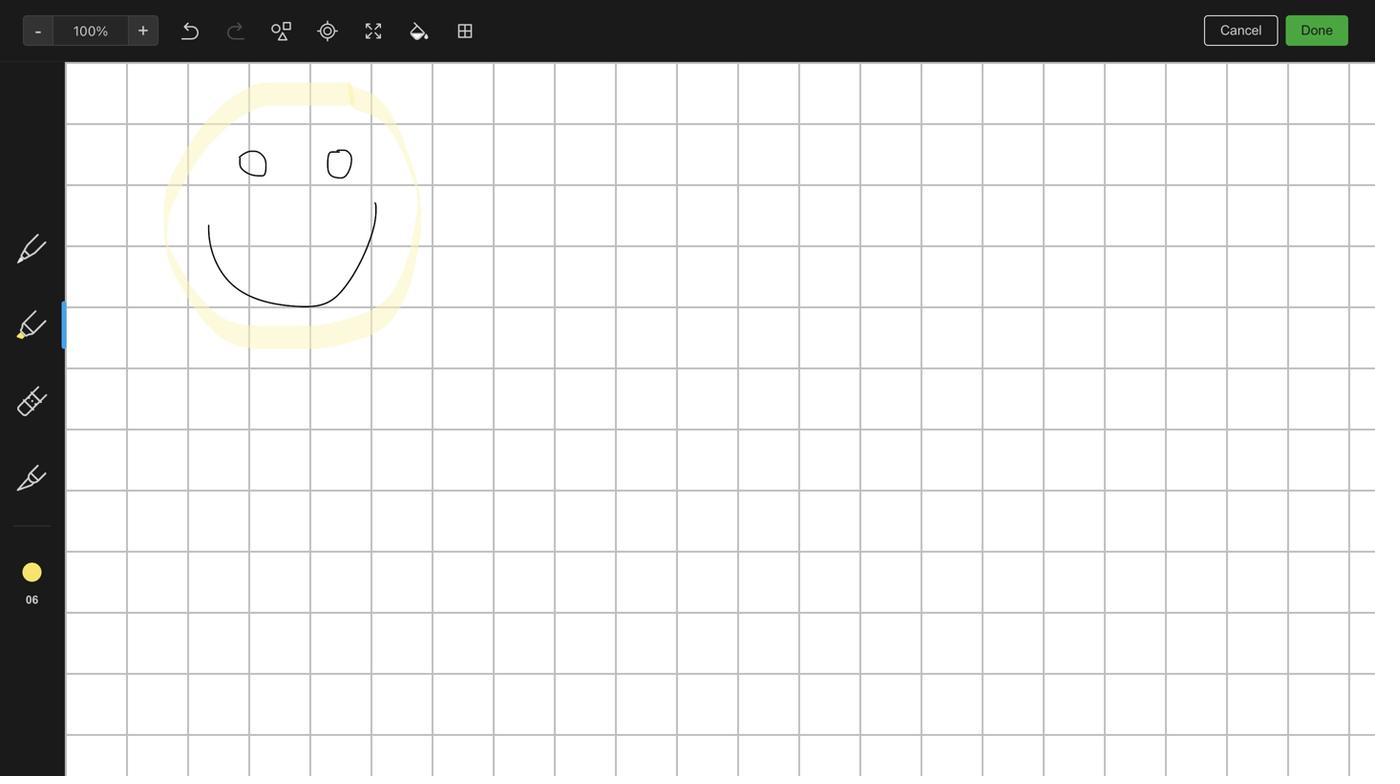 Task type: vqa. For each thing, say whether or not it's contained in the screenshot.
'tree' containing Home
yes



Task type: locate. For each thing, give the bounding box(es) containing it.
heading level image
[[562, 53, 660, 80]]

note window element
[[0, 0, 1375, 777]]

notebooks
[[43, 260, 110, 276]]

only
[[1194, 16, 1220, 30]]

notes
[[42, 188, 79, 203]]

tags button
[[0, 284, 228, 314]]

insert image
[[242, 53, 328, 80]]

share
[[1276, 15, 1313, 31]]

first
[[311, 15, 337, 30]]

only you
[[1194, 16, 1244, 30]]

notebook
[[340, 15, 397, 30]]

tree containing home
[[0, 150, 229, 671]]

share button
[[1260, 8, 1330, 38]]

you
[[1224, 16, 1244, 30]]

expand note image
[[243, 11, 266, 34]]

first notebook
[[311, 15, 397, 30]]

new
[[42, 109, 70, 125]]

first notebook button
[[287, 10, 403, 36]]

saved
[[1326, 750, 1360, 765]]

all changes saved
[[1256, 750, 1360, 765]]

changes
[[1274, 750, 1323, 765]]

font size image
[[758, 53, 806, 80]]

font family image
[[665, 53, 754, 80]]

None search field
[[25, 55, 204, 90]]

trash
[[42, 363, 76, 379]]

tree
[[0, 150, 229, 671]]

upgrade button
[[11, 689, 218, 727]]



Task type: describe. For each thing, give the bounding box(es) containing it.
shared with me
[[42, 321, 138, 337]]

tags
[[43, 291, 72, 307]]

all
[[1256, 750, 1270, 765]]

Note Editor text field
[[0, 0, 1375, 777]]

tasks button
[[0, 211, 228, 242]]

(
[[81, 364, 86, 378]]

with
[[89, 321, 115, 337]]

expand notebooks image
[[5, 261, 20, 276]]

)
[[92, 364, 97, 378]]

trash ( 1 )
[[42, 363, 97, 379]]

notebooks link
[[0, 253, 228, 284]]

alignment image
[[1133, 53, 1180, 80]]

highlight image
[[950, 53, 996, 80]]

home
[[42, 157, 79, 173]]

new button
[[11, 100, 218, 135]]

1
[[86, 364, 92, 378]]

add a reminder image
[[241, 746, 264, 769]]

more image
[[1246, 53, 1305, 80]]

tasks
[[42, 218, 77, 234]]

notes link
[[0, 181, 228, 211]]

font color image
[[811, 53, 859, 80]]

home link
[[0, 150, 229, 181]]

upgrade
[[99, 700, 155, 716]]

Search text field
[[25, 55, 204, 90]]

me
[[119, 321, 138, 337]]

settings image
[[195, 15, 218, 38]]

shared with me link
[[0, 314, 228, 345]]

shared
[[42, 321, 86, 337]]



